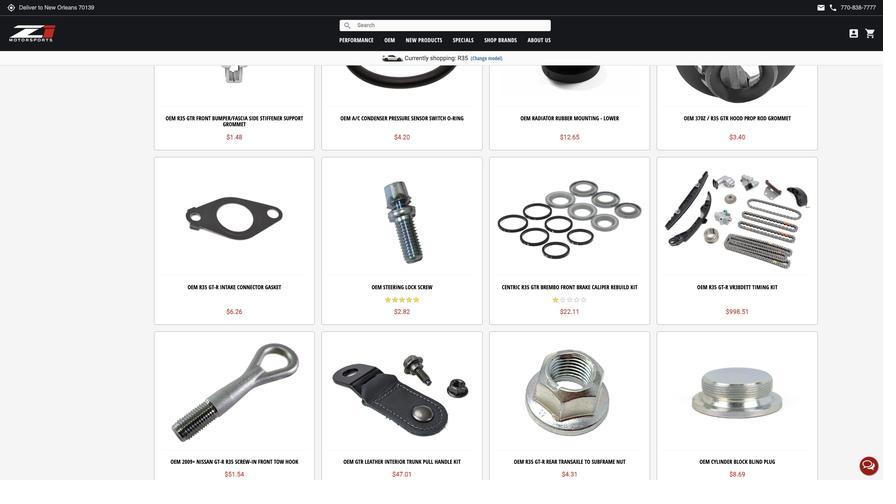 Task type: vqa. For each thing, say whether or not it's contained in the screenshot.
'help'
no



Task type: describe. For each thing, give the bounding box(es) containing it.
oem cylinder block blind plug
[[700, 459, 775, 466]]

connector
[[237, 284, 264, 291]]

block
[[734, 459, 748, 466]]

tow
[[274, 459, 284, 466]]

support
[[284, 114, 303, 122]]

subframe
[[592, 459, 615, 466]]

r for oem r35 gt-r vr38dett timing kit
[[726, 284, 728, 291]]

3 star from the left
[[399, 297, 406, 304]]

rear
[[546, 459, 557, 466]]

4 star from the left
[[406, 297, 413, 304]]

gt- right nissan
[[214, 459, 221, 466]]

r right nissan
[[221, 459, 224, 466]]

centric r35 gtr brembo front brake caliper rebuild kit
[[502, 284, 638, 291]]

brembo
[[541, 284, 559, 291]]

condenser
[[361, 114, 387, 122]]

$8.69
[[730, 471, 745, 479]]

steering
[[383, 284, 404, 291]]

intake
[[220, 284, 236, 291]]

leather
[[365, 459, 383, 466]]

switch
[[429, 114, 446, 122]]

oem a/c condenser pressure sensor switch o-ring
[[341, 114, 464, 122]]

gt- for oem r35 gt-r rear transaxle to subframe nut
[[535, 459, 542, 466]]

search
[[343, 21, 352, 30]]

oem for oem link at the top left of page
[[384, 36, 395, 44]]

oem for oem a/c condenser pressure sensor switch o-ring
[[341, 114, 351, 122]]

about
[[528, 36, 544, 44]]

caliper
[[592, 284, 609, 291]]

side
[[249, 114, 259, 122]]

$4.31
[[562, 471, 578, 479]]

rubber
[[556, 114, 573, 122]]

shopping:
[[430, 55, 456, 62]]

handle
[[435, 459, 452, 466]]

plug
[[764, 459, 775, 466]]

currently
[[405, 55, 429, 62]]

oem for oem r35 gt-r vr38dett timing kit
[[697, 284, 708, 291]]

brands
[[498, 36, 517, 44]]

oem r35 gt-r vr38dett timing kit
[[697, 284, 778, 291]]

specials
[[453, 36, 474, 44]]

1 star from the left
[[384, 297, 392, 304]]

$6.26
[[226, 308, 242, 316]]

oem for oem r35 gt-r intake connector gasket
[[188, 284, 198, 291]]

my_location
[[7, 4, 16, 12]]

gasket
[[265, 284, 281, 291]]

$51.54
[[225, 471, 244, 479]]

prop
[[744, 114, 756, 122]]

oem for oem gtr leather interior trunk pull handle kit
[[344, 459, 354, 466]]

performance
[[339, 36, 374, 44]]

lock
[[405, 284, 416, 291]]

ring
[[453, 114, 464, 122]]

mail link
[[817, 4, 826, 12]]

bumper/fascia
[[212, 114, 248, 122]]

0 horizontal spatial kit
[[454, 459, 461, 466]]

oem r35 gt-r intake connector gasket
[[188, 284, 281, 291]]

2 horizontal spatial kit
[[771, 284, 778, 291]]

$22.11
[[560, 308, 580, 316]]

performance link
[[339, 36, 374, 44]]

pressure
[[389, 114, 410, 122]]

shop brands
[[485, 36, 517, 44]]

r for oem r35 gt-r rear transaxle to subframe nut
[[542, 459, 545, 466]]

oem r35 gtr front bumper/fascia side stiffener support grommet
[[166, 114, 303, 128]]

Search search field
[[352, 20, 551, 31]]

$12.65
[[560, 134, 580, 141]]

specials link
[[453, 36, 474, 44]]

370z
[[696, 114, 706, 122]]

-
[[601, 114, 602, 122]]

$3.40
[[730, 134, 745, 141]]

oem link
[[384, 36, 395, 44]]

blind
[[749, 459, 763, 466]]

grommet for prop
[[768, 114, 791, 122]]

1 star_border from the left
[[559, 297, 566, 304]]

mail phone
[[817, 4, 838, 12]]

sensor
[[411, 114, 428, 122]]

oem for oem steering lock screw
[[372, 284, 382, 291]]

shop brands link
[[485, 36, 517, 44]]

oem for oem r35 gtr front bumper/fascia side stiffener support grommet
[[166, 114, 176, 122]]

oem for oem 2009+ nissan gt-r r35 screw-in front tow hook
[[171, 459, 181, 466]]

to
[[585, 459, 590, 466]]

$2.82
[[394, 308, 410, 316]]



Task type: locate. For each thing, give the bounding box(es) containing it.
mounting
[[574, 114, 599, 122]]

0 horizontal spatial front
[[196, 114, 211, 122]]

new products
[[406, 36, 442, 44]]

2 vertical spatial front
[[258, 459, 273, 466]]

shop
[[485, 36, 497, 44]]

oem gtr leather interior trunk pull handle kit
[[344, 459, 461, 466]]

r left vr38dett
[[726, 284, 728, 291]]

cylinder
[[711, 459, 732, 466]]

2 horizontal spatial front
[[561, 284, 575, 291]]

star star_border star_border star_border star_border
[[552, 297, 587, 304]]

products
[[418, 36, 442, 44]]

model)
[[488, 55, 503, 62]]

grommet right rod
[[768, 114, 791, 122]]

currently shopping: r35 (change model)
[[405, 55, 503, 62]]

6 star from the left
[[552, 297, 559, 304]]

hood
[[730, 114, 743, 122]]

star star star star star
[[384, 297, 420, 304]]

nut
[[617, 459, 626, 466]]

trunk
[[407, 459, 422, 466]]

brake
[[577, 284, 591, 291]]

a/c
[[352, 114, 360, 122]]

new products link
[[406, 36, 442, 44]]

phone link
[[829, 4, 876, 12]]

grommet up the $1.48
[[223, 121, 246, 128]]

rod
[[757, 114, 767, 122]]

about us link
[[528, 36, 551, 44]]

front right the in
[[258, 459, 273, 466]]

r left intake
[[216, 284, 219, 291]]

$998.51
[[726, 308, 749, 316]]

1 horizontal spatial front
[[258, 459, 273, 466]]

star_border
[[559, 297, 566, 304], [566, 297, 573, 304], [573, 297, 580, 304], [580, 297, 587, 304]]

2 star_border from the left
[[566, 297, 573, 304]]

r for oem r35 gt-r intake connector gasket
[[216, 284, 219, 291]]

gt- left rear in the bottom of the page
[[535, 459, 542, 466]]

oem for oem 370z / r35 gtr hood prop rod grommet
[[684, 114, 694, 122]]

gt- left vr38dett
[[718, 284, 726, 291]]

$47.01
[[392, 471, 412, 479]]

pull
[[423, 459, 433, 466]]

r
[[216, 284, 219, 291], [726, 284, 728, 291], [221, 459, 224, 466], [542, 459, 545, 466]]

oem 370z / r35 gtr hood prop rod grommet
[[684, 114, 791, 122]]

shopping_cart link
[[863, 28, 876, 39]]

$4.20
[[394, 134, 410, 141]]

interior
[[385, 459, 405, 466]]

in
[[251, 459, 257, 466]]

1 vertical spatial front
[[561, 284, 575, 291]]

oem for oem r35 gt-r rear transaxle to subframe nut
[[514, 459, 524, 466]]

nissan
[[196, 459, 213, 466]]

kit
[[631, 284, 638, 291], [771, 284, 778, 291], [454, 459, 461, 466]]

front up the star star_border star_border star_border star_border
[[561, 284, 575, 291]]

star
[[384, 297, 392, 304], [392, 297, 399, 304], [399, 297, 406, 304], [406, 297, 413, 304], [413, 297, 420, 304], [552, 297, 559, 304]]

rebuild
[[611, 284, 629, 291]]

gt- left intake
[[209, 284, 216, 291]]

gt- for oem r35 gt-r intake connector gasket
[[209, 284, 216, 291]]

oem 2009+ nissan gt-r r35 screw-in front tow hook
[[171, 459, 298, 466]]

transaxle
[[559, 459, 583, 466]]

front left bumper/fascia
[[196, 114, 211, 122]]

shopping_cart
[[865, 28, 876, 39]]

lower
[[604, 114, 619, 122]]

centric
[[502, 284, 520, 291]]

kit right rebuild
[[631, 284, 638, 291]]

kit right handle
[[454, 459, 461, 466]]

account_box link
[[847, 28, 861, 39]]

gtr inside oem r35 gtr front bumper/fascia side stiffener support grommet
[[187, 114, 195, 122]]

gt- for oem r35 gt-r vr38dett timing kit
[[718, 284, 726, 291]]

mail
[[817, 4, 826, 12]]

4 star_border from the left
[[580, 297, 587, 304]]

screw
[[418, 284, 433, 291]]

5 star from the left
[[413, 297, 420, 304]]

us
[[545, 36, 551, 44]]

vr38dett
[[730, 284, 751, 291]]

timing
[[752, 284, 769, 291]]

oem steering lock screw
[[372, 284, 433, 291]]

new
[[406, 36, 417, 44]]

kit right the timing
[[771, 284, 778, 291]]

screw-
[[235, 459, 251, 466]]

about us
[[528, 36, 551, 44]]

phone
[[829, 4, 838, 12]]

grommet for stiffener
[[223, 121, 246, 128]]

stiffener
[[260, 114, 282, 122]]

grommet inside oem r35 gtr front bumper/fascia side stiffener support grommet
[[223, 121, 246, 128]]

oem r35 gt-r rear transaxle to subframe nut
[[514, 459, 626, 466]]

z1 motorsports logo image
[[9, 25, 56, 42]]

1 horizontal spatial grommet
[[768, 114, 791, 122]]

3 star_border from the left
[[573, 297, 580, 304]]

2 star from the left
[[392, 297, 399, 304]]

1 horizontal spatial kit
[[631, 284, 638, 291]]

hook
[[286, 459, 298, 466]]

oem for oem radiator rubber mounting - lower
[[521, 114, 531, 122]]

oem radiator rubber mounting - lower
[[521, 114, 619, 122]]

r35 inside oem r35 gtr front bumper/fascia side stiffener support grommet
[[177, 114, 185, 122]]

0 horizontal spatial grommet
[[223, 121, 246, 128]]

oem inside oem r35 gtr front bumper/fascia side stiffener support grommet
[[166, 114, 176, 122]]

2009+
[[182, 459, 195, 466]]

oem
[[384, 36, 395, 44], [166, 114, 176, 122], [341, 114, 351, 122], [521, 114, 531, 122], [684, 114, 694, 122], [188, 284, 198, 291], [372, 284, 382, 291], [697, 284, 708, 291], [171, 459, 181, 466], [344, 459, 354, 466], [514, 459, 524, 466], [700, 459, 710, 466]]

front
[[196, 114, 211, 122], [561, 284, 575, 291], [258, 459, 273, 466]]

$1.48
[[226, 134, 242, 141]]

o-
[[447, 114, 453, 122]]

account_box
[[848, 28, 860, 39]]

r left rear in the bottom of the page
[[542, 459, 545, 466]]

(change model) link
[[471, 55, 503, 62]]

0 vertical spatial front
[[196, 114, 211, 122]]

oem for oem cylinder block blind plug
[[700, 459, 710, 466]]

grommet
[[768, 114, 791, 122], [223, 121, 246, 128]]

gt-
[[209, 284, 216, 291], [718, 284, 726, 291], [214, 459, 221, 466], [535, 459, 542, 466]]

front inside oem r35 gtr front bumper/fascia side stiffener support grommet
[[196, 114, 211, 122]]



